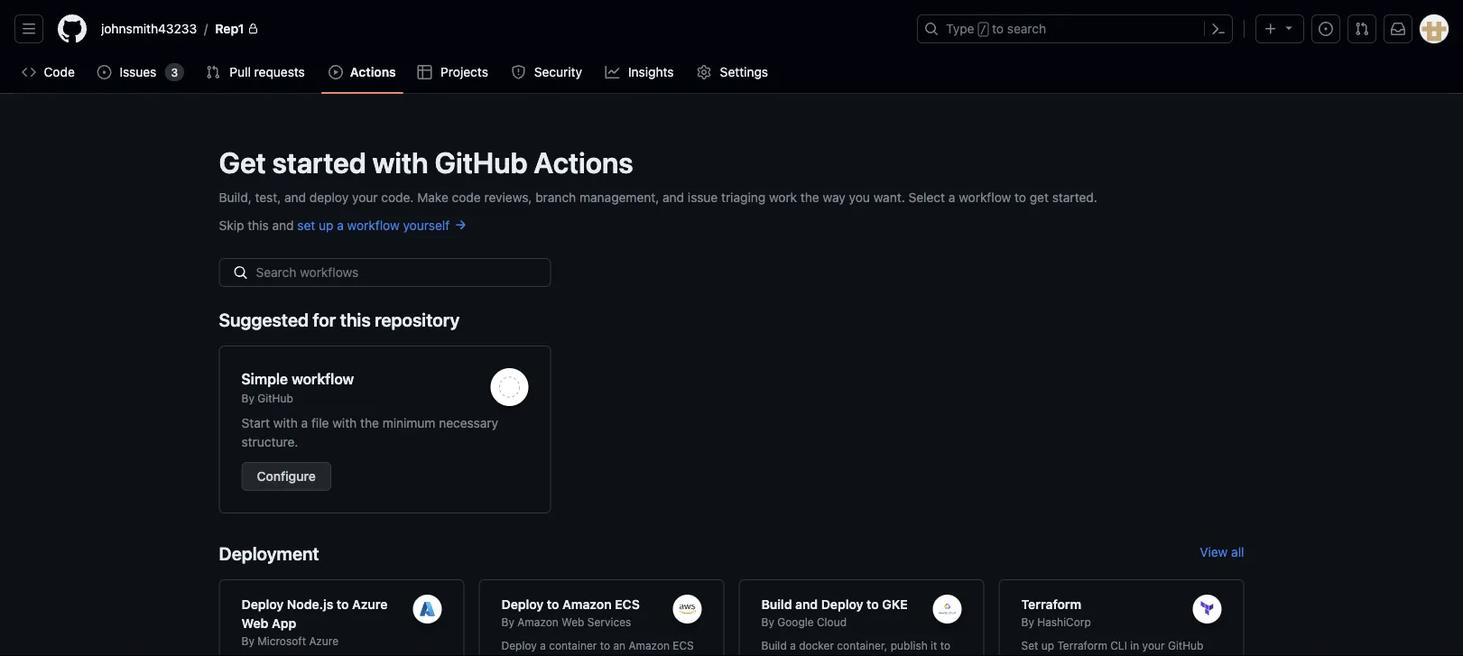 Task type: describe. For each thing, give the bounding box(es) containing it.
by inside build and deploy to gke by               google cloud
[[761, 616, 774, 628]]

3
[[171, 66, 178, 79]]

skip
[[219, 218, 244, 232]]

build and deploy to gke logo image
[[939, 604, 956, 615]]

deploy for an
[[501, 639, 537, 652]]

yourself
[[403, 218, 450, 232]]

skip this and
[[219, 218, 297, 232]]

search
[[1007, 21, 1046, 36]]

a inside build a docker container, publish it to google container registry, and deplo
[[790, 639, 796, 652]]

projects
[[441, 65, 488, 79]]

git pull request image for the topmost issue opened icon
[[1355, 22, 1369, 36]]

management,
[[579, 190, 659, 204]]

code
[[452, 190, 481, 204]]

search image
[[233, 265, 248, 280]]

deploy to amazon ecs by               amazon web services
[[501, 597, 640, 628]]

get
[[219, 145, 266, 180]]

a down deploy
[[337, 218, 344, 232]]

minimum
[[382, 415, 435, 430]]

google inside build a docker container, publish it to google container registry, and deplo
[[761, 655, 798, 656]]

get started with github actions
[[219, 145, 633, 180]]

1 vertical spatial issue opened image
[[97, 65, 111, 79]]

reviews,
[[484, 190, 532, 204]]

way
[[823, 190, 846, 204]]

terraform logo image
[[1199, 601, 1215, 617]]

and inside build and deploy to gke by               google cloud
[[795, 597, 818, 611]]

and left the set
[[272, 218, 294, 232]]

git pull request image for bottommost issue opened icon
[[206, 65, 220, 79]]

ecs inside deploy a container to an amazon ecs service powered by aws fargate o
[[673, 639, 694, 652]]

amazon for amazon
[[517, 616, 559, 628]]

simple workflow logo image
[[499, 377, 520, 398]]

up for set
[[319, 218, 334, 232]]

set up a workflow yourself
[[297, 218, 453, 232]]

by inside simple workflow by             github
[[241, 392, 254, 404]]

pull requests
[[230, 65, 305, 79]]

in
[[1130, 639, 1139, 652]]

simple
[[241, 371, 288, 388]]

your inside set up terraform cli in your github actions workflow.
[[1142, 639, 1165, 652]]

insights
[[628, 65, 674, 79]]

type / to search
[[946, 21, 1046, 36]]

insights link
[[598, 59, 683, 86]]

want.
[[873, 190, 905, 204]]

a inside the start with a file with the minimum necessary structure.
[[301, 415, 308, 430]]

work
[[769, 190, 797, 204]]

simple workflow by             github
[[241, 371, 354, 404]]

set up a workflow yourself link
[[297, 218, 467, 232]]

set
[[297, 218, 315, 232]]

deployment
[[219, 543, 319, 564]]

start with a file with the minimum necessary structure.
[[241, 415, 498, 449]]

deploy for web
[[241, 597, 284, 611]]

Search workflows text field
[[219, 258, 551, 287]]

github for with
[[435, 145, 528, 180]]

notifications image
[[1391, 22, 1405, 36]]

0 vertical spatial issue opened image
[[1319, 22, 1333, 36]]

requests
[[254, 65, 305, 79]]

for
[[313, 309, 336, 330]]

microsoft
[[257, 635, 306, 647]]

all
[[1231, 544, 1244, 559]]

app
[[272, 616, 296, 630]]

code.
[[381, 190, 414, 204]]

by inside 'deploy node.js to azure web app by               microsoft azure'
[[241, 635, 254, 647]]

0 vertical spatial your
[[352, 190, 378, 204]]

cli
[[1110, 639, 1127, 652]]

2 horizontal spatial with
[[372, 145, 428, 180]]

repository
[[375, 309, 460, 330]]

terraform inside the terraform by               hashicorp
[[1021, 597, 1081, 611]]

actions inside set up terraform cli in your github actions workflow.
[[1021, 655, 1059, 656]]

github inside set up terraform cli in your github actions workflow.
[[1168, 639, 1204, 652]]

to left search
[[992, 21, 1004, 36]]

security link
[[504, 59, 591, 86]]

publish
[[891, 639, 928, 652]]

service
[[501, 655, 538, 656]]

play image
[[328, 65, 343, 79]]

projects link
[[410, 59, 497, 86]]

table image
[[418, 65, 432, 79]]

deploy a container to an amazon ecs service powered by aws fargate o
[[501, 639, 694, 656]]

cloud
[[817, 616, 847, 628]]

aws
[[604, 655, 628, 656]]

registry,
[[854, 655, 898, 656]]

google inside build and deploy to gke by               google cloud
[[777, 616, 814, 628]]

started.
[[1052, 190, 1097, 204]]

deploy to amazon ecs logo image
[[679, 604, 696, 614]]

necessary
[[439, 415, 498, 430]]

build a docker container, publish it to google container registry, and deplo
[[761, 639, 957, 656]]

deploy node.js to azure web app logo image
[[419, 601, 435, 617]]

by
[[588, 655, 601, 656]]

security
[[534, 65, 582, 79]]

0 horizontal spatial azure
[[309, 635, 339, 647]]

build for a
[[761, 639, 787, 652]]

rep1 link
[[208, 14, 266, 43]]

up for set
[[1041, 639, 1054, 652]]

to left get
[[1015, 190, 1026, 204]]

an
[[613, 639, 626, 652]]

suggested for this repository
[[219, 309, 460, 330]]

powered
[[541, 655, 585, 656]]

a right 'select'
[[949, 190, 955, 204]]

to inside deploy a container to an amazon ecs service powered by aws fargate o
[[600, 639, 610, 652]]

build,
[[219, 190, 252, 204]]

and inside build a docker container, publish it to google container registry, and deplo
[[901, 655, 920, 656]]

homepage image
[[58, 14, 87, 43]]

configure
[[257, 469, 316, 484]]

a inside deploy a container to an amazon ecs service powered by aws fargate o
[[540, 639, 546, 652]]



Task type: vqa. For each thing, say whether or not it's contained in the screenshot.
SHARE
no



Task type: locate. For each thing, give the bounding box(es) containing it.
by left microsoft
[[241, 635, 254, 647]]

issues
[[120, 65, 156, 79]]

1 horizontal spatial git pull request image
[[1355, 22, 1369, 36]]

1 horizontal spatial issue opened image
[[1319, 22, 1333, 36]]

deploy
[[309, 190, 349, 204]]

you
[[849, 190, 870, 204]]

1 horizontal spatial actions
[[534, 145, 633, 180]]

hashicorp
[[1037, 616, 1091, 628]]

to inside 'deploy node.js to azure web app by               microsoft azure'
[[337, 597, 349, 611]]

structure.
[[241, 434, 298, 449]]

deploy inside 'deploy node.js to azure web app by               microsoft azure'
[[241, 597, 284, 611]]

1 vertical spatial this
[[340, 309, 371, 330]]

shield image
[[511, 65, 526, 79]]

by inside the terraform by               hashicorp
[[1021, 616, 1034, 628]]

web inside "deploy to amazon ecs by               amazon web services"
[[562, 616, 584, 628]]

to left gke
[[867, 597, 879, 611]]

docker
[[799, 639, 834, 652]]

container
[[801, 655, 850, 656]]

to inside build and deploy to gke by               google cloud
[[867, 597, 879, 611]]

pull requests link
[[199, 59, 314, 86]]

2 vertical spatial workflow
[[292, 371, 354, 388]]

1 horizontal spatial amazon
[[562, 597, 612, 611]]

by
[[241, 392, 254, 404], [501, 616, 514, 628], [761, 616, 774, 628], [1021, 616, 1034, 628], [241, 635, 254, 647]]

deploy for by
[[501, 597, 544, 611]]

0 vertical spatial build
[[761, 597, 792, 611]]

0 vertical spatial github
[[435, 145, 528, 180]]

deploy node.js to azure web app by               microsoft azure
[[241, 597, 388, 647]]

branch
[[535, 190, 576, 204]]

workflow inside simple workflow by             github
[[292, 371, 354, 388]]

gke
[[882, 597, 908, 611]]

this right the skip
[[247, 218, 269, 232]]

lock image
[[248, 23, 259, 34]]

and left issue
[[663, 190, 684, 204]]

/ left rep1 at the left top of the page
[[204, 21, 208, 36]]

actions up branch at the top left of page
[[534, 145, 633, 180]]

terraform up workflow.
[[1057, 639, 1107, 652]]

build, test, and deploy your code. make code reviews, branch management, and issue triaging work the way you want. select a workflow to get started.
[[219, 190, 1097, 204]]

workflow down code. on the left
[[347, 218, 400, 232]]

web up container
[[562, 616, 584, 628]]

johnsmith43233
[[101, 21, 197, 36]]

with up structure.
[[273, 415, 298, 430]]

/ right type
[[980, 23, 986, 36]]

view all
[[1200, 544, 1244, 559]]

ecs
[[615, 597, 640, 611], [673, 639, 694, 652]]

0 vertical spatial workflow
[[959, 190, 1011, 204]]

1 horizontal spatial azure
[[352, 597, 388, 611]]

rep1
[[215, 21, 244, 36]]

0 vertical spatial the
[[801, 190, 819, 204]]

1 vertical spatial build
[[761, 639, 787, 652]]

2 build from the top
[[761, 639, 787, 652]]

by left cloud
[[761, 616, 774, 628]]

terraform
[[1021, 597, 1081, 611], [1057, 639, 1107, 652]]

your
[[352, 190, 378, 204], [1142, 639, 1165, 652]]

this right for
[[340, 309, 371, 330]]

1 vertical spatial up
[[1041, 639, 1054, 652]]

2 vertical spatial amazon
[[629, 639, 670, 652]]

johnsmith43233 link
[[94, 14, 204, 43]]

git pull request image inside pull requests link
[[206, 65, 220, 79]]

node.js
[[287, 597, 333, 611]]

actions down set
[[1021, 655, 1059, 656]]

1 horizontal spatial github
[[435, 145, 528, 180]]

by up service
[[501, 616, 514, 628]]

terraform inside set up terraform cli in your github actions workflow.
[[1057, 639, 1107, 652]]

1 vertical spatial your
[[1142, 639, 1165, 652]]

0 vertical spatial amazon
[[562, 597, 612, 611]]

workflow left get
[[959, 190, 1011, 204]]

settings
[[720, 65, 768, 79]]

ecs inside "deploy to amazon ecs by               amazon web services"
[[615, 597, 640, 611]]

select
[[908, 190, 945, 204]]

1 vertical spatial github
[[257, 392, 293, 404]]

actions link
[[321, 59, 403, 86]]

0 vertical spatial up
[[319, 218, 334, 232]]

0 horizontal spatial up
[[319, 218, 334, 232]]

2 horizontal spatial github
[[1168, 639, 1204, 652]]

0 horizontal spatial amazon
[[517, 616, 559, 628]]

actions right play icon on the left top of page
[[350, 65, 396, 79]]

azure
[[352, 597, 388, 611], [309, 635, 339, 647]]

git pull request image left pull
[[206, 65, 220, 79]]

by down simple
[[241, 392, 254, 404]]

1 horizontal spatial with
[[332, 415, 357, 430]]

build inside build a docker container, publish it to google container registry, and deplo
[[761, 639, 787, 652]]

amazon
[[562, 597, 612, 611], [517, 616, 559, 628], [629, 639, 670, 652]]

0 vertical spatial azure
[[352, 597, 388, 611]]

github down simple
[[257, 392, 293, 404]]

workflow up file
[[292, 371, 354, 388]]

amazon inside deploy a container to an amazon ecs service powered by aws fargate o
[[629, 639, 670, 652]]

command palette image
[[1211, 22, 1226, 36]]

johnsmith43233 /
[[101, 21, 208, 36]]

ecs up services
[[615, 597, 640, 611]]

0 horizontal spatial actions
[[350, 65, 396, 79]]

and down "publish"
[[901, 655, 920, 656]]

0 vertical spatial git pull request image
[[1355, 22, 1369, 36]]

workflow
[[959, 190, 1011, 204], [347, 218, 400, 232], [292, 371, 354, 388]]

2 vertical spatial actions
[[1021, 655, 1059, 656]]

up
[[319, 218, 334, 232], [1041, 639, 1054, 652]]

ecs down deploy to amazon ecs logo
[[673, 639, 694, 652]]

code
[[44, 65, 75, 79]]

0 horizontal spatial github
[[257, 392, 293, 404]]

the
[[801, 190, 819, 204], [360, 415, 379, 430]]

1 vertical spatial git pull request image
[[206, 65, 220, 79]]

with
[[372, 145, 428, 180], [273, 415, 298, 430], [332, 415, 357, 430]]

1 horizontal spatial your
[[1142, 639, 1165, 652]]

gear image
[[697, 65, 711, 79]]

2 horizontal spatial amazon
[[629, 639, 670, 652]]

web left app
[[241, 616, 268, 630]]

0 horizontal spatial with
[[273, 415, 298, 430]]

/ for johnsmith43233
[[204, 21, 208, 36]]

and up cloud
[[795, 597, 818, 611]]

to inside "deploy to amazon ecs by               amazon web services"
[[547, 597, 559, 611]]

type
[[946, 21, 974, 36]]

build left 'docker' at the bottom right
[[761, 639, 787, 652]]

by up set
[[1021, 616, 1034, 628]]

your right in
[[1142, 639, 1165, 652]]

1 vertical spatial ecs
[[673, 639, 694, 652]]

issue opened image
[[1319, 22, 1333, 36], [97, 65, 111, 79]]

make
[[417, 190, 448, 204]]

a up powered
[[540, 639, 546, 652]]

amazon for container
[[629, 639, 670, 652]]

0 horizontal spatial your
[[352, 190, 378, 204]]

/ for type
[[980, 23, 986, 36]]

settings link
[[690, 59, 777, 86]]

your up set up a workflow yourself
[[352, 190, 378, 204]]

github inside simple workflow by             github
[[257, 392, 293, 404]]

1 vertical spatial actions
[[534, 145, 633, 180]]

git pull request image left notifications icon
[[1355, 22, 1369, 36]]

a left file
[[301, 415, 308, 430]]

suggested
[[219, 309, 309, 330]]

to up container
[[547, 597, 559, 611]]

configure link
[[241, 462, 331, 491]]

2 horizontal spatial actions
[[1021, 655, 1059, 656]]

1 vertical spatial amazon
[[517, 616, 559, 628]]

with right file
[[332, 415, 357, 430]]

0 horizontal spatial issue opened image
[[97, 65, 111, 79]]

deploy inside "deploy to amazon ecs by               amazon web services"
[[501, 597, 544, 611]]

list
[[94, 14, 906, 43]]

pull
[[230, 65, 251, 79]]

amazon up "fargate"
[[629, 639, 670, 652]]

actions
[[350, 65, 396, 79], [534, 145, 633, 180], [1021, 655, 1059, 656]]

to inside build a docker container, publish it to google container registry, and deplo
[[940, 639, 951, 652]]

amazon up service
[[517, 616, 559, 628]]

terraform up hashicorp
[[1021, 597, 1081, 611]]

arrow right image
[[453, 218, 467, 232]]

plus image
[[1264, 22, 1278, 36]]

container
[[549, 639, 597, 652]]

it
[[931, 639, 937, 652]]

1 vertical spatial azure
[[309, 635, 339, 647]]

1 vertical spatial the
[[360, 415, 379, 430]]

github up code
[[435, 145, 528, 180]]

google up 'docker' at the bottom right
[[777, 616, 814, 628]]

google
[[777, 616, 814, 628], [761, 655, 798, 656]]

this
[[247, 218, 269, 232], [340, 309, 371, 330]]

build inside build and deploy to gke by               google cloud
[[761, 597, 792, 611]]

started
[[272, 145, 366, 180]]

/ inside johnsmith43233 /
[[204, 21, 208, 36]]

with up code. on the left
[[372, 145, 428, 180]]

web inside 'deploy node.js to azure web app by               microsoft azure'
[[241, 616, 268, 630]]

to right it
[[940, 639, 951, 652]]

set
[[1021, 639, 1038, 652]]

and
[[284, 190, 306, 204], [663, 190, 684, 204], [272, 218, 294, 232], [795, 597, 818, 611], [901, 655, 920, 656]]

0 vertical spatial actions
[[350, 65, 396, 79]]

file
[[311, 415, 329, 430]]

2 web from the left
[[562, 616, 584, 628]]

graph image
[[605, 65, 620, 79]]

github for by
[[257, 392, 293, 404]]

start
[[241, 415, 270, 430]]

view
[[1200, 544, 1228, 559]]

2 vertical spatial github
[[1168, 639, 1204, 652]]

build for and
[[761, 597, 792, 611]]

build right deploy to amazon ecs logo
[[761, 597, 792, 611]]

amazon up services
[[562, 597, 612, 611]]

0 horizontal spatial git pull request image
[[206, 65, 220, 79]]

0 horizontal spatial web
[[241, 616, 268, 630]]

build and deploy to gke by               google cloud
[[761, 597, 908, 628]]

0 vertical spatial this
[[247, 218, 269, 232]]

up inside set up terraform cli in your github actions workflow.
[[1041, 639, 1054, 652]]

by inside "deploy to amazon ecs by               amazon web services"
[[501, 616, 514, 628]]

the left way
[[801, 190, 819, 204]]

code link
[[14, 59, 82, 86]]

1 vertical spatial workflow
[[347, 218, 400, 232]]

0 horizontal spatial this
[[247, 218, 269, 232]]

code image
[[22, 65, 36, 79]]

up right set
[[1041, 639, 1054, 652]]

google left the container
[[761, 655, 798, 656]]

/ inside the type / to search
[[980, 23, 986, 36]]

1 vertical spatial terraform
[[1057, 639, 1107, 652]]

container,
[[837, 639, 888, 652]]

to right 'node.js'
[[337, 597, 349, 611]]

a left 'docker' at the bottom right
[[790, 639, 796, 652]]

1 horizontal spatial /
[[980, 23, 986, 36]]

list containing johnsmith43233 /
[[94, 14, 906, 43]]

deploy
[[241, 597, 284, 611], [501, 597, 544, 611], [821, 597, 863, 611], [501, 639, 537, 652]]

and right test,
[[284, 190, 306, 204]]

deploy inside build and deploy to gke by               google cloud
[[821, 597, 863, 611]]

issue opened image right triangle down icon
[[1319, 22, 1333, 36]]

triangle down image
[[1282, 20, 1296, 35]]

view all link
[[1200, 528, 1244, 579]]

github
[[435, 145, 528, 180], [257, 392, 293, 404], [1168, 639, 1204, 652]]

issue
[[688, 190, 718, 204]]

0 vertical spatial google
[[777, 616, 814, 628]]

1 horizontal spatial ecs
[[673, 639, 694, 652]]

workflow.
[[1062, 655, 1111, 656]]

the left the minimum
[[360, 415, 379, 430]]

azure down 'node.js'
[[309, 635, 339, 647]]

0 vertical spatial ecs
[[615, 597, 640, 611]]

0 horizontal spatial the
[[360, 415, 379, 430]]

0 horizontal spatial ecs
[[615, 597, 640, 611]]

0 vertical spatial terraform
[[1021, 597, 1081, 611]]

fargate
[[631, 655, 669, 656]]

github down terraform logo
[[1168, 639, 1204, 652]]

1 build from the top
[[761, 597, 792, 611]]

triaging
[[721, 190, 766, 204]]

1 web from the left
[[241, 616, 268, 630]]

azure left deploy node.js to azure web app logo
[[352, 597, 388, 611]]

git pull request image
[[1355, 22, 1369, 36], [206, 65, 220, 79]]

1 vertical spatial google
[[761, 655, 798, 656]]

the inside the start with a file with the minimum necessary structure.
[[360, 415, 379, 430]]

1 horizontal spatial web
[[562, 616, 584, 628]]

a
[[949, 190, 955, 204], [337, 218, 344, 232], [301, 415, 308, 430], [540, 639, 546, 652], [790, 639, 796, 652]]

terraform by               hashicorp
[[1021, 597, 1091, 628]]

issue opened image left issues
[[97, 65, 111, 79]]

build
[[761, 597, 792, 611], [761, 639, 787, 652]]

set up terraform cli in your github actions workflow.
[[1021, 639, 1204, 656]]

services
[[587, 616, 631, 628]]

1 horizontal spatial this
[[340, 309, 371, 330]]

up right the set
[[319, 218, 334, 232]]

get
[[1030, 190, 1049, 204]]

1 horizontal spatial up
[[1041, 639, 1054, 652]]

1 horizontal spatial the
[[801, 190, 819, 204]]

0 horizontal spatial /
[[204, 21, 208, 36]]

deploy inside deploy a container to an amazon ecs service powered by aws fargate o
[[501, 639, 537, 652]]

to left an
[[600, 639, 610, 652]]



